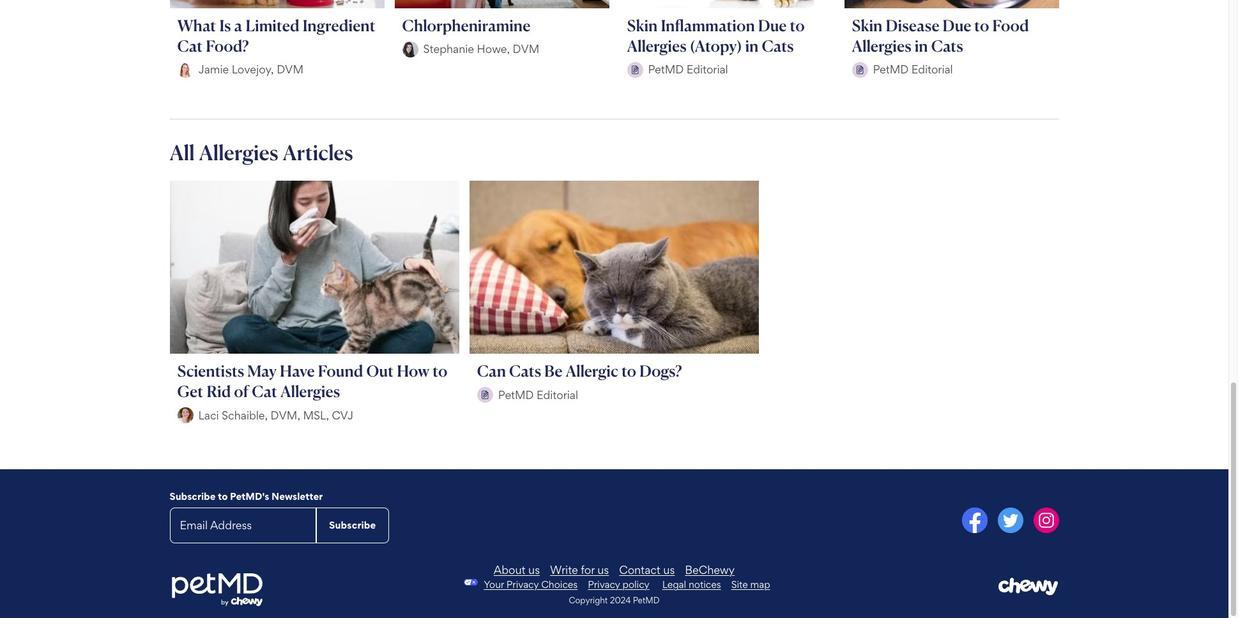 Task type: describe. For each thing, give the bounding box(es) containing it.
write
[[550, 564, 578, 577]]

to inside scientists may have found out how to get rid of cat allergies
[[433, 362, 448, 381]]

howe,
[[477, 42, 510, 56]]

about petmd element
[[320, 564, 909, 577]]

petmd's
[[230, 491, 269, 503]]

legal notices link
[[662, 579, 721, 591]]

how
[[397, 362, 430, 381]]

cvj
[[332, 409, 353, 422]]

site
[[731, 579, 748, 591]]

write for us link
[[550, 564, 609, 577]]

map
[[750, 579, 770, 591]]

dvm for what is a limited ingredient cat food?
[[277, 63, 303, 76]]

site map link
[[731, 579, 770, 591]]

schaible,
[[222, 409, 268, 422]]

by image for skin disease due to food allergies in cats
[[852, 62, 868, 78]]

your
[[484, 579, 504, 591]]

allergic
[[566, 362, 618, 381]]

petmd editorial for cats
[[498, 388, 578, 402]]

for
[[581, 564, 595, 577]]

a
[[234, 16, 242, 35]]

by image for what is a limited ingredient cat food?
[[177, 62, 193, 78]]

legal
[[662, 579, 686, 591]]

about us
[[494, 564, 540, 577]]

all
[[170, 140, 195, 165]]

privacy element
[[458, 579, 650, 591]]

editorial for disease
[[912, 63, 953, 76]]

petmd for inflammation
[[648, 63, 684, 76]]

may
[[247, 362, 277, 381]]

bechewy
[[685, 564, 735, 577]]

by image for scientists may have found out how to get rid of cat allergies
[[177, 408, 193, 424]]

is
[[219, 16, 231, 35]]

articles
[[283, 140, 353, 165]]

privacy policy link
[[588, 579, 650, 591]]

allergies inside skin inflammation due to allergies (atopy) in cats
[[627, 36, 687, 55]]

petmd for disease
[[873, 63, 909, 76]]

skin for skin inflammation due to allergies (atopy) in cats
[[627, 16, 658, 35]]

cats for disease
[[931, 36, 963, 55]]

by image for chlorpheniramine
[[402, 41, 418, 57]]

allergies inside skin disease due to food allergies in cats
[[852, 36, 912, 55]]

rid
[[207, 382, 231, 401]]

due for disease
[[943, 16, 971, 35]]

lovejoy,
[[232, 63, 274, 76]]

disease
[[886, 16, 940, 35]]

subscribe for subscribe
[[329, 520, 376, 532]]

privacy policy
[[588, 579, 650, 591]]

out
[[366, 362, 394, 381]]

food?
[[206, 36, 249, 55]]

1 privacy from the left
[[507, 579, 539, 591]]

scientists may have found out how to get rid of cat allergies
[[177, 362, 448, 401]]

by image for can cats be allergic to dogs?
[[477, 387, 493, 403]]

contact
[[619, 564, 661, 577]]

editorial for inflammation
[[687, 63, 728, 76]]

site map
[[731, 579, 770, 591]]

subscribe for subscribe to petmd's newsletter
[[170, 491, 216, 503]]

legal element
[[662, 579, 770, 591]]

laci
[[198, 409, 219, 422]]

subscribe button
[[316, 508, 389, 544]]



Task type: vqa. For each thing, say whether or not it's contained in the screenshot.
the topmost But
no



Task type: locate. For each thing, give the bounding box(es) containing it.
petmd for cats
[[498, 388, 534, 402]]

laci schaible, dvm, msl, cvj
[[198, 409, 353, 422]]

due for inflammation
[[758, 16, 787, 35]]

cat
[[177, 36, 203, 55], [252, 382, 277, 401]]

privacy
[[507, 579, 539, 591], [588, 579, 620, 591]]

1 in from the left
[[745, 36, 759, 55]]

editorial
[[687, 63, 728, 76], [912, 63, 953, 76], [537, 388, 578, 402]]

1 horizontal spatial cats
[[762, 36, 794, 55]]

0 horizontal spatial cat
[[177, 36, 203, 55]]

all allergies articles
[[170, 140, 353, 165]]

1 vertical spatial by image
[[177, 408, 193, 424]]

0 vertical spatial by image
[[177, 62, 193, 78]]

1 by image from the top
[[177, 62, 193, 78]]

us
[[528, 564, 540, 577], [598, 564, 609, 577], [663, 564, 675, 577]]

due inside skin disease due to food allergies in cats
[[943, 16, 971, 35]]

policy
[[623, 579, 650, 591]]

2 due from the left
[[943, 16, 971, 35]]

2 horizontal spatial us
[[663, 564, 675, 577]]

0 horizontal spatial cats
[[509, 362, 541, 381]]

petmd editorial for inflammation
[[648, 63, 728, 76]]

be
[[544, 362, 563, 381]]

0 vertical spatial subscribe
[[170, 491, 216, 503]]

get
[[177, 382, 203, 401]]

cats right (atopy)
[[762, 36, 794, 55]]

0 horizontal spatial skin
[[627, 16, 658, 35]]

allergies down the "disease"
[[852, 36, 912, 55]]

us for about us
[[528, 564, 540, 577]]

in for allergies
[[915, 36, 928, 55]]

subscribe
[[170, 491, 216, 503], [329, 520, 376, 532]]

petmd down the "disease"
[[873, 63, 909, 76]]

cat down may at the left of the page
[[252, 382, 277, 401]]

ingredient
[[303, 16, 376, 35]]

copyright 2024 petmd
[[569, 596, 660, 606]]

1 vertical spatial subscribe
[[329, 520, 376, 532]]

2 horizontal spatial cats
[[931, 36, 963, 55]]

allergies inside scientists may have found out how to get rid of cat allergies
[[281, 382, 340, 401]]

newsletter
[[272, 491, 323, 503]]

0 horizontal spatial due
[[758, 16, 787, 35]]

cats inside skin inflammation due to allergies (atopy) in cats
[[762, 36, 794, 55]]

1 horizontal spatial us
[[598, 564, 609, 577]]

to inside skin disease due to food allergies in cats
[[975, 16, 989, 35]]

due
[[758, 16, 787, 35], [943, 16, 971, 35]]

facebook image
[[962, 508, 988, 534]]

cats inside skin disease due to food allergies in cats
[[931, 36, 963, 55]]

privacy down about petmd 'element'
[[588, 579, 620, 591]]

0 horizontal spatial petmd editorial
[[498, 388, 578, 402]]

food
[[993, 16, 1029, 35]]

dvm right howe,
[[513, 42, 540, 56]]

in
[[745, 36, 759, 55], [915, 36, 928, 55]]

petmd editorial down (atopy)
[[648, 63, 728, 76]]

stephanie howe, dvm
[[423, 42, 540, 56]]

2 us from the left
[[598, 564, 609, 577]]

0 horizontal spatial subscribe
[[170, 491, 216, 503]]

subscribe to petmd's newsletter
[[170, 491, 323, 503]]

1 horizontal spatial skin
[[852, 16, 883, 35]]

1 horizontal spatial privacy
[[588, 579, 620, 591]]

2 horizontal spatial editorial
[[912, 63, 953, 76]]

0 horizontal spatial dvm
[[277, 63, 303, 76]]

by image
[[177, 62, 193, 78], [177, 408, 193, 424]]

skin inflammation due to allergies (atopy) in cats
[[627, 16, 805, 55]]

limited
[[246, 16, 299, 35]]

petmd editorial
[[648, 63, 728, 76], [873, 63, 953, 76], [498, 388, 578, 402]]

dvm for chlorpheniramine
[[513, 42, 540, 56]]

to inside skin inflammation due to allergies (atopy) in cats
[[790, 16, 805, 35]]

cats
[[762, 36, 794, 55], [931, 36, 963, 55], [509, 362, 541, 381]]

in inside skin disease due to food allergies in cats
[[915, 36, 928, 55]]

contact us link
[[619, 564, 675, 577]]

in for (atopy)
[[745, 36, 759, 55]]

2 by image from the top
[[177, 408, 193, 424]]

2 horizontal spatial petmd editorial
[[873, 63, 953, 76]]

scientists
[[177, 362, 244, 381]]

editorial for cats
[[537, 388, 578, 402]]

have
[[280, 362, 315, 381]]

stephanie
[[423, 42, 474, 56]]

found
[[318, 362, 363, 381]]

us for contact us
[[663, 564, 675, 577]]

1 due from the left
[[758, 16, 787, 35]]

petmd down skin inflammation due to allergies (atopy) in cats
[[648, 63, 684, 76]]

dogs?
[[640, 362, 682, 381]]

what
[[177, 16, 216, 35]]

dvm down what is a limited ingredient cat food?
[[277, 63, 303, 76]]

skin
[[627, 16, 658, 35], [852, 16, 883, 35]]

by image
[[402, 41, 418, 57], [627, 62, 643, 78], [852, 62, 868, 78], [477, 387, 493, 403]]

choices
[[541, 579, 578, 591]]

due inside skin inflammation due to allergies (atopy) in cats
[[758, 16, 787, 35]]

to
[[790, 16, 805, 35], [975, 16, 989, 35], [433, 362, 448, 381], [622, 362, 636, 381], [218, 491, 228, 503]]

1 vertical spatial dvm
[[277, 63, 303, 76]]

1 horizontal spatial petmd editorial
[[648, 63, 728, 76]]

editorial down skin disease due to food allergies in cats on the right top of page
[[912, 63, 953, 76]]

0 horizontal spatial editorial
[[537, 388, 578, 402]]

allergies down inflammation
[[627, 36, 687, 55]]

my privacy choices image
[[458, 580, 484, 586]]

subscribe inside button
[[329, 520, 376, 532]]

jamie
[[198, 63, 229, 76]]

about us link
[[494, 564, 540, 577]]

cats down the "disease"
[[931, 36, 963, 55]]

None email field
[[170, 508, 316, 544]]

social element
[[619, 508, 1059, 536]]

notices
[[689, 579, 721, 591]]

legal notices
[[662, 579, 721, 591]]

skin for skin disease due to food allergies in cats
[[852, 16, 883, 35]]

allergies
[[627, 36, 687, 55], [852, 36, 912, 55], [199, 140, 278, 165], [281, 382, 340, 401]]

chewy logo image
[[998, 577, 1059, 596]]

allergies down have
[[281, 382, 340, 401]]

privacy down about us "link"
[[507, 579, 539, 591]]

1 horizontal spatial due
[[943, 16, 971, 35]]

us right the 'for'
[[598, 564, 609, 577]]

cat inside scientists may have found out how to get rid of cat allergies
[[252, 382, 277, 401]]

petmd home image
[[170, 572, 264, 608]]

instagram image
[[1034, 508, 1059, 534]]

write for us
[[550, 564, 609, 577]]

jamie lovejoy, dvm
[[198, 63, 303, 76]]

1 skin from the left
[[627, 16, 658, 35]]

can
[[477, 362, 506, 381]]

1 vertical spatial cat
[[252, 382, 277, 401]]

petmd down policy
[[633, 596, 660, 606]]

0 vertical spatial dvm
[[513, 42, 540, 56]]

0 horizontal spatial privacy
[[507, 579, 539, 591]]

by image for skin inflammation due to allergies (atopy) in cats
[[627, 62, 643, 78]]

3 us from the left
[[663, 564, 675, 577]]

dvm,
[[271, 409, 300, 422]]

skin inside skin inflammation due to allergies (atopy) in cats
[[627, 16, 658, 35]]

0 vertical spatial cat
[[177, 36, 203, 55]]

2 skin from the left
[[852, 16, 883, 35]]

in down the "disease"
[[915, 36, 928, 55]]

cats left 'be'
[[509, 362, 541, 381]]

can cats be allergic to dogs?
[[477, 362, 682, 381]]

2024
[[610, 596, 631, 606]]

petmd editorial down 'be'
[[498, 388, 578, 402]]

in inside skin inflammation due to allergies (atopy) in cats
[[745, 36, 759, 55]]

0 horizontal spatial us
[[528, 564, 540, 577]]

in right (atopy)
[[745, 36, 759, 55]]

contact us
[[619, 564, 675, 577]]

2 in from the left
[[915, 36, 928, 55]]

petmd down the can
[[498, 388, 534, 402]]

editorial down (atopy)
[[687, 63, 728, 76]]

2 privacy from the left
[[588, 579, 620, 591]]

1 horizontal spatial dvm
[[513, 42, 540, 56]]

your privacy choices link
[[484, 579, 578, 591]]

us up your privacy choices
[[528, 564, 540, 577]]

inflammation
[[661, 16, 755, 35]]

us up legal
[[663, 564, 675, 577]]

about
[[494, 564, 526, 577]]

copyright
[[569, 596, 608, 606]]

petmd
[[648, 63, 684, 76], [873, 63, 909, 76], [498, 388, 534, 402], [633, 596, 660, 606]]

skin disease due to food allergies in cats
[[852, 16, 1029, 55]]

0 horizontal spatial in
[[745, 36, 759, 55]]

1 horizontal spatial subscribe
[[329, 520, 376, 532]]

1 horizontal spatial cat
[[252, 382, 277, 401]]

by image left jamie
[[177, 62, 193, 78]]

twitter image
[[998, 508, 1023, 534]]

your privacy choices
[[484, 579, 578, 591]]

cats for inflammation
[[762, 36, 794, 55]]

msl,
[[303, 409, 329, 422]]

1 horizontal spatial in
[[915, 36, 928, 55]]

skin inside skin disease due to food allergies in cats
[[852, 16, 883, 35]]

allergies right all
[[199, 140, 278, 165]]

petmd editorial down skin disease due to food allergies in cats on the right top of page
[[873, 63, 953, 76]]

of
[[234, 382, 249, 401]]

cat down what
[[177, 36, 203, 55]]

(atopy)
[[690, 36, 742, 55]]

chlorpheniramine
[[402, 16, 531, 35]]

by image left laci
[[177, 408, 193, 424]]

petmd editorial for disease
[[873, 63, 953, 76]]

what is a limited ingredient cat food?
[[177, 16, 376, 55]]

dvm
[[513, 42, 540, 56], [277, 63, 303, 76]]

bechewy link
[[685, 564, 735, 577]]

cat inside what is a limited ingredient cat food?
[[177, 36, 203, 55]]

editorial down 'be'
[[537, 388, 578, 402]]

1 horizontal spatial editorial
[[687, 63, 728, 76]]

1 us from the left
[[528, 564, 540, 577]]



